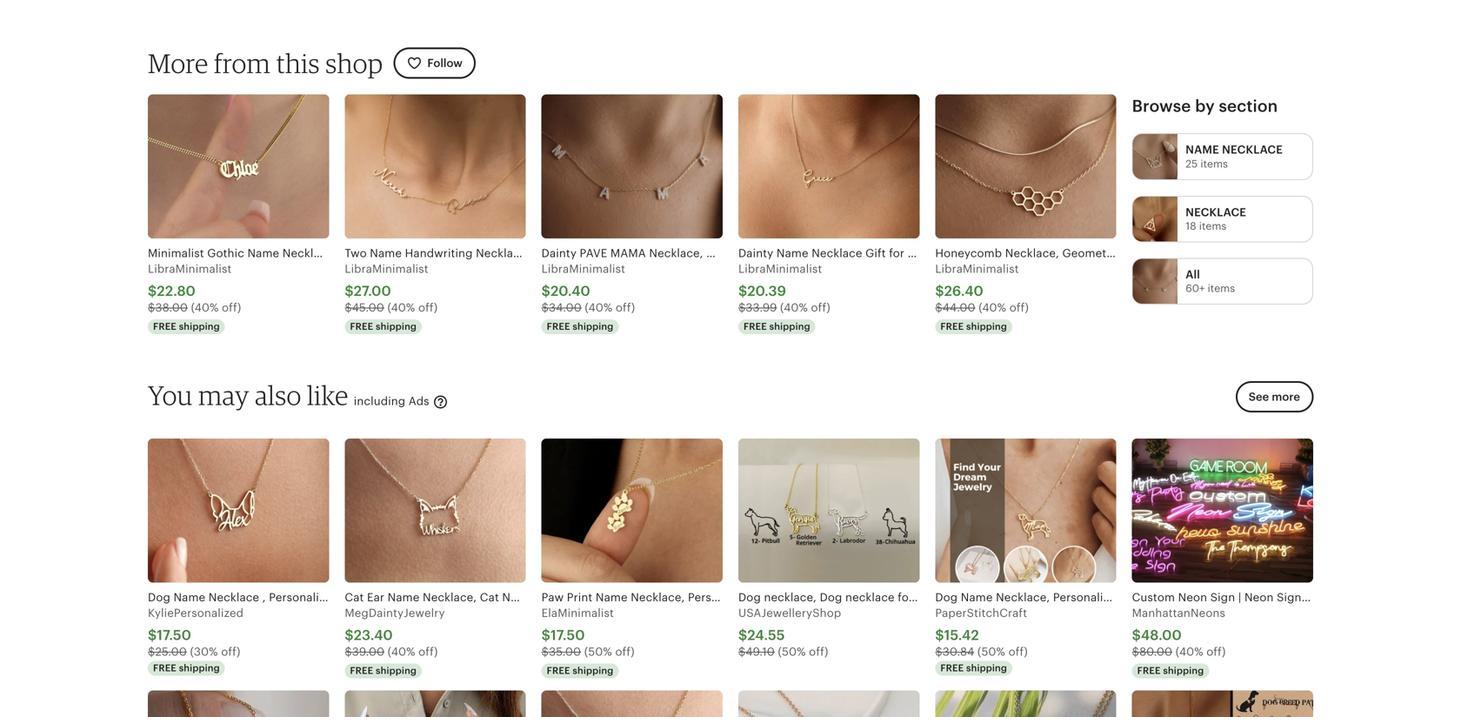 Task type: locate. For each thing, give the bounding box(es) containing it.
paw print name necklace, personalized tiny dog paw necklace, minimalist paw necklace, animal necklace, pet necklace, christmas gift image
[[542, 439, 723, 583]]

free for 25.00
[[153, 663, 177, 674]]

(40% down 48.00
[[1176, 645, 1204, 658]]

2 (50% from the left
[[778, 645, 806, 658]]

shipping down 33.99
[[770, 321, 811, 332]]

libraminimalist for 20.39
[[739, 263, 823, 276]]

free for 33.99
[[744, 321, 767, 332]]

libraminimalist up 27.00
[[345, 263, 429, 276]]

17.50 inside kyliepersonalized $ 17.50 $ 25.00 (30% off) free shipping
[[157, 627, 191, 643]]

paperstitchcraft
[[936, 607, 1028, 620]]

2 libraminimalist from the left
[[345, 263, 429, 276]]

0 horizontal spatial 17.50
[[157, 627, 191, 643]]

(40% inside megdaintyjewelry $ 23.40 $ 39.00 (40% off) free shipping
[[388, 645, 416, 658]]

see
[[1249, 390, 1270, 403]]

shipping down 80.00 at the right of the page
[[1164, 665, 1205, 676]]

free inside libraminimalist $ 27.00 $ 45.00 (40% off) free shipping
[[350, 321, 374, 332]]

shipping inside libraminimalist $ 20.39 $ 33.99 (40% off) free shipping
[[770, 321, 811, 332]]

libraminimalist for 27.00
[[345, 263, 429, 276]]

items right 18
[[1200, 220, 1227, 232]]

off)
[[222, 301, 241, 314], [419, 301, 438, 314], [616, 301, 635, 314], [811, 301, 831, 314], [1010, 301, 1029, 314], [221, 645, 241, 658], [419, 645, 438, 658], [616, 645, 635, 658], [809, 645, 829, 658], [1009, 645, 1028, 658], [1207, 645, 1227, 658]]

2 horizontal spatial (50%
[[978, 645, 1006, 658]]

shipping inside libraminimalist $ 27.00 $ 45.00 (40% off) free shipping
[[376, 321, 417, 332]]

libraminimalist up 22.80
[[148, 263, 232, 276]]

shipping inside libraminimalist $ 22.80 $ 38.00 (40% off) free shipping
[[179, 321, 220, 332]]

34.00
[[549, 301, 582, 314]]

libraminimalist up 20.40
[[542, 263, 626, 276]]

off) down 'usajewelleryshop'
[[809, 645, 829, 658]]

18
[[1186, 220, 1197, 232]]

26.40
[[945, 283, 984, 299]]

(40% for 23.40
[[388, 645, 416, 658]]

1 vertical spatial items
[[1200, 220, 1227, 232]]

shipping down 34.00
[[573, 321, 614, 332]]

shipping down the 38.00
[[179, 321, 220, 332]]

two name handwriting necklace • custom two name necklace • mother's day gift • personalized jewelry, birthday gift for her, handmade jewelry image
[[345, 94, 526, 238]]

1 libraminimalist from the left
[[148, 263, 232, 276]]

0 horizontal spatial (50%
[[585, 645, 613, 658]]

custom dog necklace, dog ears necklace, dog name necklace, engraved dic necklace, personalized pet jewelry, pet name necklace, gift for mom image
[[936, 691, 1117, 717]]

shipping inside elaminimalist $ 17.50 $ 35.00 (50% off) free shipping
[[573, 665, 614, 676]]

38.00
[[155, 301, 188, 314]]

(40% inside libraminimalist $ 27.00 $ 45.00 (40% off) free shipping
[[388, 301, 415, 314]]

shipping inside kyliepersonalized $ 17.50 $ 25.00 (30% off) free shipping
[[179, 663, 220, 674]]

45.00
[[352, 301, 385, 314]]

necklace down section
[[1223, 143, 1284, 156]]

(40% for 20.39
[[781, 301, 808, 314]]

from
[[214, 47, 271, 79]]

libraminimalist $ 22.80 $ 38.00 (40% off) free shipping
[[148, 263, 241, 332]]

80.00
[[1140, 645, 1173, 658]]

shipping
[[179, 321, 220, 332], [376, 321, 417, 332], [573, 321, 614, 332], [770, 321, 811, 332], [967, 321, 1008, 332], [179, 663, 220, 674], [967, 663, 1008, 674], [376, 665, 417, 676], [573, 665, 614, 676], [1164, 665, 1205, 676]]

17.50 up 35.00
[[551, 627, 585, 643]]

off) for usajewelleryshop $ 24.55 $ 49.10 (50% off)
[[809, 645, 829, 658]]

off) inside kyliepersonalized $ 17.50 $ 25.00 (30% off) free shipping
[[221, 645, 241, 658]]

free for 30.84
[[941, 663, 964, 674]]

manhattanneons $ 48.00 $ 80.00 (40% off) free shipping
[[1133, 607, 1227, 676]]

free down 39.00
[[350, 665, 374, 676]]

free for 80.00
[[1138, 665, 1161, 676]]

shipping for 80.00
[[1164, 665, 1205, 676]]

(50% inside usajewelleryshop $ 24.55 $ 49.10 (50% off)
[[778, 645, 806, 658]]

free for 44.00
[[941, 321, 964, 332]]

libraminimalist $ 20.39 $ 33.99 (40% off) free shipping
[[739, 263, 831, 332]]

items for necklace
[[1200, 220, 1227, 232]]

(40% down 20.39
[[781, 301, 808, 314]]

free down 35.00
[[547, 665, 570, 676]]

follow
[[428, 56, 463, 70]]

off) right 45.00
[[419, 301, 438, 314]]

items inside all 60+ items
[[1208, 282, 1236, 294]]

17.50 inside elaminimalist $ 17.50 $ 35.00 (50% off) free shipping
[[551, 627, 585, 643]]

off) inside libraminimalist $ 22.80 $ 38.00 (40% off) free shipping
[[222, 301, 241, 314]]

see more listings in the all section image
[[1134, 259, 1178, 304]]

49.10
[[746, 645, 775, 658]]

1 horizontal spatial 17.50
[[551, 627, 585, 643]]

usajewelleryshop
[[739, 607, 842, 620]]

libraminimalist inside the libraminimalist $ 20.40 $ 34.00 (40% off) free shipping
[[542, 263, 626, 276]]

more
[[148, 47, 208, 79]]

off) inside manhattanneons $ 48.00 $ 80.00 (40% off) free shipping
[[1207, 645, 1227, 658]]

0 horizontal spatial cat ear name necklace, cat necklace, personalized cat ears necklace, custom pet jewelry, pet memorial gift, gift for her,christmas gift image
[[345, 439, 526, 583]]

items down name
[[1201, 158, 1229, 170]]

shipping inside manhattanneons $ 48.00 $ 80.00 (40% off) free shipping
[[1164, 665, 1205, 676]]

cat ear name necklace, cat necklace, personalized cat ears necklace, custom pet jewelry, pet memorial gift, gift for her,christmas gift image
[[345, 439, 526, 583], [542, 691, 723, 717]]

free inside megdaintyjewelry $ 23.40 $ 39.00 (40% off) free shipping
[[350, 665, 374, 676]]

(40% for 48.00
[[1176, 645, 1204, 658]]

off) for libraminimalist $ 20.40 $ 34.00 (40% off) free shipping
[[616, 301, 635, 314]]

free inside libraminimalist $ 26.40 $ 44.00 (40% off) free shipping
[[941, 321, 964, 332]]

(50% inside elaminimalist $ 17.50 $ 35.00 (50% off) free shipping
[[585, 645, 613, 658]]

paperstitchcraft $ 15.42 $ 30.84 (50% off) free shipping
[[936, 607, 1028, 674]]

free down 25.00
[[153, 663, 177, 674]]

1 vertical spatial necklace
[[1186, 206, 1247, 219]]

libraminimalist inside libraminimalist $ 22.80 $ 38.00 (40% off) free shipping
[[148, 263, 232, 276]]

you may also like including ads
[[148, 379, 433, 411]]

free inside libraminimalist $ 22.80 $ 38.00 (40% off) free shipping
[[153, 321, 177, 332]]

17.50 for 25.00
[[157, 627, 191, 643]]

necklace
[[1223, 143, 1284, 156], [1186, 206, 1247, 219]]

off) inside paperstitchcraft $ 15.42 $ 30.84 (50% off) free shipping
[[1009, 645, 1028, 658]]

shipping down 45.00
[[376, 321, 417, 332]]

off) right 34.00
[[616, 301, 635, 314]]

(40% inside the libraminimalist $ 20.40 $ 34.00 (40% off) free shipping
[[585, 301, 613, 314]]

3 libraminimalist from the left
[[542, 263, 626, 276]]

(40% down 23.40
[[388, 645, 416, 658]]

(40% inside manhattanneons $ 48.00 $ 80.00 (40% off) free shipping
[[1176, 645, 1204, 658]]

20.39
[[748, 283, 787, 299]]

browse
[[1133, 97, 1192, 115]]

(30%
[[190, 645, 218, 658]]

off) inside libraminimalist $ 20.39 $ 33.99 (40% off) free shipping
[[811, 301, 831, 314]]

off) up dog necklace, dog name necklace, dog memorial gift, dog necklace for woman, pet necklace, custom dog necklace, dog memorial name necklace image
[[1207, 645, 1227, 658]]

free down the 38.00
[[153, 321, 177, 332]]

1 (50% from the left
[[585, 645, 613, 658]]

(50%
[[585, 645, 613, 658], [778, 645, 806, 658], [978, 645, 1006, 658]]

shipping for 30.84
[[967, 663, 1008, 674]]

items
[[1201, 158, 1229, 170], [1200, 220, 1227, 232], [1208, 282, 1236, 294]]

(50% right 35.00
[[585, 645, 613, 658]]

off) inside libraminimalist $ 26.40 $ 44.00 (40% off) free shipping
[[1010, 301, 1029, 314]]

see more listings in the necklace section image
[[1134, 196, 1178, 241]]

necklace up 18
[[1186, 206, 1247, 219]]

off) inside the libraminimalist $ 20.40 $ 34.00 (40% off) free shipping
[[616, 301, 635, 314]]

(40% inside libraminimalist $ 20.39 $ 33.99 (40% off) free shipping
[[781, 301, 808, 314]]

1 17.50 from the left
[[157, 627, 191, 643]]

(50% inside paperstitchcraft $ 15.42 $ 30.84 (50% off) free shipping
[[978, 645, 1006, 658]]

(50% for 15.42
[[978, 645, 1006, 658]]

1 horizontal spatial (50%
[[778, 645, 806, 658]]

(40% right 45.00
[[388, 301, 415, 314]]

free inside libraminimalist $ 20.39 $ 33.99 (40% off) free shipping
[[744, 321, 767, 332]]

17.50 up 25.00
[[157, 627, 191, 643]]

4 libraminimalist from the left
[[739, 263, 823, 276]]

free down 34.00
[[547, 321, 570, 332]]

libraminimalist $ 20.40 $ 34.00 (40% off) free shipping
[[542, 263, 635, 332]]

free for 34.00
[[547, 321, 570, 332]]

libraminimalist inside libraminimalist $ 27.00 $ 45.00 (40% off) free shipping
[[345, 263, 429, 276]]

free down 80.00 at the right of the page
[[1138, 665, 1161, 676]]

shipping down 39.00
[[376, 665, 417, 676]]

off) inside libraminimalist $ 27.00 $ 45.00 (40% off) free shipping
[[419, 301, 438, 314]]

shipping down (30% at the left of page
[[179, 663, 220, 674]]

30.84
[[943, 645, 975, 658]]

libraminimalist inside libraminimalist $ 20.39 $ 33.99 (40% off) free shipping
[[739, 263, 823, 276]]

shipping down 44.00 at the top right of the page
[[967, 321, 1008, 332]]

libraminimalist
[[148, 263, 232, 276], [345, 263, 429, 276], [542, 263, 626, 276], [739, 263, 823, 276], [936, 263, 1020, 276]]

items inside necklace 18 items
[[1200, 220, 1227, 232]]

see more link
[[1231, 381, 1314, 423]]

free inside manhattanneons $ 48.00 $ 80.00 (40% off) free shipping
[[1138, 665, 1161, 676]]

off) for libraminimalist $ 20.39 $ 33.99 (40% off) free shipping
[[811, 301, 831, 314]]

megdaintyjewelry $ 23.40 $ 39.00 (40% off) free shipping
[[345, 607, 445, 676]]

shipping inside paperstitchcraft $ 15.42 $ 30.84 (50% off) free shipping
[[967, 663, 1008, 674]]

(40% down 26.40
[[979, 301, 1007, 314]]

libraminimalist $ 27.00 $ 45.00 (40% off) free shipping
[[345, 263, 438, 332]]

off) down megdaintyjewelry
[[419, 645, 438, 658]]

39.00
[[352, 645, 385, 658]]

off) right the 38.00
[[222, 301, 241, 314]]

17.50
[[157, 627, 191, 643], [551, 627, 585, 643]]

(40%
[[191, 301, 219, 314], [388, 301, 415, 314], [585, 301, 613, 314], [781, 301, 808, 314], [979, 301, 1007, 314], [388, 645, 416, 658], [1176, 645, 1204, 658]]

items right 60+
[[1208, 282, 1236, 294]]

2 17.50 from the left
[[551, 627, 585, 643]]

name
[[1186, 143, 1220, 156]]

dog necklace, dog necklace for woman, pet necklace, dog memorial gift, custom dog necklace, dog name necklace, dog memorial name necklace image
[[739, 439, 920, 583]]

22.80
[[157, 283, 196, 299]]

shipping inside megdaintyjewelry $ 23.40 $ 39.00 (40% off) free shipping
[[376, 665, 417, 676]]

shipping down 30.84
[[967, 663, 1008, 674]]

libraminimalist up 26.40
[[936, 263, 1020, 276]]

5 libraminimalist from the left
[[936, 263, 1020, 276]]

shipping inside libraminimalist $ 26.40 $ 44.00 (40% off) free shipping
[[967, 321, 1008, 332]]

see more listings in the name necklace section image
[[1134, 134, 1178, 179]]

off) inside megdaintyjewelry $ 23.40 $ 39.00 (40% off) free shipping
[[419, 645, 438, 658]]

0 vertical spatial necklace
[[1223, 143, 1284, 156]]

3 (50% from the left
[[978, 645, 1006, 658]]

libraminimalist up 20.39
[[739, 263, 823, 276]]

(50% right 30.84
[[978, 645, 1006, 658]]

off) right (30% at the left of page
[[221, 645, 241, 658]]

off) inside elaminimalist $ 17.50 $ 35.00 (50% off) free shipping
[[616, 645, 635, 658]]

(50% for 24.55
[[778, 645, 806, 658]]

free
[[153, 321, 177, 332], [350, 321, 374, 332], [547, 321, 570, 332], [744, 321, 767, 332], [941, 321, 964, 332], [153, 663, 177, 674], [941, 663, 964, 674], [350, 665, 374, 676], [547, 665, 570, 676], [1138, 665, 1161, 676]]

free down 44.00 at the top right of the page
[[941, 321, 964, 332]]

this
[[276, 47, 320, 79]]

(40% for 27.00
[[388, 301, 415, 314]]

15.42
[[945, 627, 980, 643]]

(40% inside libraminimalist $ 22.80 $ 38.00 (40% off) free shipping
[[191, 301, 219, 314]]

browse by section
[[1133, 97, 1279, 115]]

(40% down 22.80
[[191, 301, 219, 314]]

0 vertical spatial items
[[1201, 158, 1229, 170]]

off) for megdaintyjewelry $ 23.40 $ 39.00 (40% off) free shipping
[[419, 645, 438, 658]]

off) right 44.00 at the top right of the page
[[1010, 301, 1029, 314]]

dog necklace, dog name necklace, dog memorial gift, dog necklace for woman, pet necklace, custom dog necklace, dog memorial name necklace image
[[1133, 691, 1314, 717]]

(50% down the 24.55
[[778, 645, 806, 658]]

free down 45.00
[[350, 321, 374, 332]]

$
[[148, 283, 157, 299], [345, 283, 354, 299], [542, 283, 551, 299], [739, 283, 748, 299], [936, 283, 945, 299], [148, 301, 155, 314], [345, 301, 352, 314], [542, 301, 549, 314], [739, 301, 746, 314], [936, 301, 943, 314], [148, 627, 157, 643], [345, 627, 354, 643], [542, 627, 551, 643], [739, 627, 748, 643], [936, 627, 945, 643], [1133, 627, 1142, 643], [148, 645, 155, 658], [345, 645, 352, 658], [542, 645, 549, 658], [739, 645, 746, 658], [936, 645, 943, 658], [1133, 645, 1140, 658]]

libraminimalist for 20.40
[[542, 263, 626, 276]]

libraminimalist inside libraminimalist $ 26.40 $ 44.00 (40% off) free shipping
[[936, 263, 1020, 276]]

dog name necklace, personalized dog ears necklace, custom pet jewelry, pet name necklace, pet memorial gift, gift for her, christmas gift image
[[936, 439, 1117, 583]]

17.50 for 35.00
[[551, 627, 585, 643]]

free inside the libraminimalist $ 20.40 $ 34.00 (40% off) free shipping
[[547, 321, 570, 332]]

off) up custom dog necklace, dog ears necklace, dog name necklace, engraved dic necklace, personalized pet jewelry, pet name necklace, gift for mom image
[[1009, 645, 1028, 658]]

shipping down 35.00
[[573, 665, 614, 676]]

off) inside usajewelleryshop $ 24.55 $ 49.10 (50% off)
[[809, 645, 829, 658]]

shipping for 38.00
[[179, 321, 220, 332]]

shipping inside the libraminimalist $ 20.40 $ 34.00 (40% off) free shipping
[[573, 321, 614, 332]]

off) right 33.99
[[811, 301, 831, 314]]

44.00
[[943, 301, 976, 314]]

shipping for 35.00
[[573, 665, 614, 676]]

all 60+ items
[[1186, 268, 1236, 294]]

all
[[1186, 268, 1201, 281]]

(40% inside libraminimalist $ 26.40 $ 44.00 (40% off) free shipping
[[979, 301, 1007, 314]]

shipping for 25.00
[[179, 663, 220, 674]]

free inside paperstitchcraft $ 15.42 $ 30.84 (50% off) free shipping
[[941, 663, 964, 674]]

1 horizontal spatial cat ear name necklace, cat necklace, personalized cat ears necklace, custom pet jewelry, pet memorial gift, gift for her,christmas gift image
[[542, 691, 723, 717]]

off) right 35.00
[[616, 645, 635, 658]]

free inside elaminimalist $ 17.50 $ 35.00 (50% off) free shipping
[[547, 665, 570, 676]]

free down 30.84
[[941, 663, 964, 674]]

see more
[[1249, 390, 1301, 403]]

2 vertical spatial items
[[1208, 282, 1236, 294]]

free inside kyliepersonalized $ 17.50 $ 25.00 (30% off) free shipping
[[153, 663, 177, 674]]

free down 33.99
[[744, 321, 767, 332]]

(40% down 20.40
[[585, 301, 613, 314]]



Task type: vqa. For each thing, say whether or not it's contained in the screenshot.


Task type: describe. For each thing, give the bounding box(es) containing it.
free for 35.00
[[547, 665, 570, 676]]

necklace inside name necklace 25 items
[[1223, 143, 1284, 156]]

shop
[[326, 47, 383, 79]]

off) for libraminimalist $ 26.40 $ 44.00 (40% off) free shipping
[[1010, 301, 1029, 314]]

libraminimalist $ 26.40 $ 44.00 (40% off) free shipping
[[936, 263, 1029, 332]]

items for all
[[1208, 282, 1236, 294]]

ads
[[409, 395, 430, 408]]

dog name necklace , personalized dog ears necklace , pet jewelry , dog necklace , pet memorial gift, gift for her , christmas gift image
[[148, 439, 329, 583]]

shipping for 39.00
[[376, 665, 417, 676]]

items inside name necklace 25 items
[[1201, 158, 1229, 170]]

shipping for 45.00
[[376, 321, 417, 332]]

off) for libraminimalist $ 22.80 $ 38.00 (40% off) free shipping
[[222, 301, 241, 314]]

33.99
[[746, 301, 777, 314]]

libraminimalist for 22.80
[[148, 263, 232, 276]]

35.00
[[549, 645, 581, 658]]

0 vertical spatial cat ear name necklace, cat necklace, personalized cat ears necklace, custom pet jewelry, pet memorial gift, gift for her,christmas gift image
[[345, 439, 526, 583]]

including
[[354, 395, 406, 408]]

shipping for 33.99
[[770, 321, 811, 332]]

(40% for 20.40
[[585, 301, 613, 314]]

off) for libraminimalist $ 27.00 $ 45.00 (40% off) free shipping
[[419, 301, 438, 314]]

24.55
[[748, 627, 785, 643]]

kyliepersonalized
[[148, 607, 244, 620]]

25
[[1186, 158, 1198, 170]]

elaminimalist
[[542, 607, 614, 620]]

shipping for 44.00
[[967, 321, 1008, 332]]

dog name necklace, design dog ears necklace, christmas gift, pet jewelry, pet memorial gift, personalized name dog ears,animal jewelry image
[[345, 691, 526, 717]]

name necklace 25 items
[[1186, 143, 1284, 170]]

manhattanneons
[[1133, 607, 1226, 620]]

off) for manhattanneons $ 48.00 $ 80.00 (40% off) free shipping
[[1207, 645, 1227, 658]]

48.00
[[1142, 627, 1182, 643]]

custom neon sign | neon sign | wedding signs | name neon sign | led neon light sign | wedding bridesmaid gifts | wall decor | home decor image
[[1133, 439, 1314, 583]]

(50% for 17.50
[[585, 645, 613, 658]]

shipping for 34.00
[[573, 321, 614, 332]]

necklace 18 items
[[1186, 206, 1247, 232]]

see more button
[[1236, 381, 1314, 413]]

section
[[1220, 97, 1279, 115]]

20.40
[[551, 283, 591, 299]]

honeycomb necklace, geometry shape, layering necklace, birthday necklace, gift for her, christmas gift, image
[[936, 94, 1117, 238]]

also
[[255, 379, 302, 411]]

you
[[148, 379, 193, 411]]

by
[[1196, 97, 1215, 115]]

free for 45.00
[[350, 321, 374, 332]]

free for 38.00
[[153, 321, 177, 332]]

(40% for 22.80
[[191, 301, 219, 314]]

elaminimalist $ 17.50 $ 35.00 (50% off) free shipping
[[542, 607, 635, 676]]

follow button
[[394, 47, 476, 79]]

off) for elaminimalist $ 17.50 $ 35.00 (50% off) free shipping
[[616, 645, 635, 658]]

minimalist gothic name necklace with curb chain • curb chain necklace • old english necklace • personalized jewelry •christmas gift image
[[148, 94, 329, 238]]

dainty name necklace gift for her with 925 sterling silver, custom name pendant, handmade jewelry, personalized gift, christmas gift image
[[739, 94, 920, 238]]

libraminimalist for 26.40
[[936, 263, 1020, 276]]

1 vertical spatial cat ear name necklace, cat necklace, personalized cat ears necklace, custom pet jewelry, pet memorial gift, gift for her,christmas gift image
[[542, 691, 723, 717]]

megdaintyjewelry
[[345, 607, 445, 620]]

like
[[307, 379, 349, 411]]

more from this shop
[[148, 47, 383, 79]]

custom 14k gold dog name necklace pet memorial necklace silver dog memorial necklace with nameplate personalized dog mom necklace dog ears image
[[148, 691, 329, 717]]

60+
[[1186, 282, 1206, 294]]

off) for paperstitchcraft $ 15.42 $ 30.84 (50% off) free shipping
[[1009, 645, 1028, 658]]

27.00
[[354, 283, 391, 299]]

23.40
[[354, 627, 393, 643]]

more
[[1273, 390, 1301, 403]]

usajewelleryshop $ 24.55 $ 49.10 (50% off)
[[739, 607, 842, 658]]

(40% for 26.40
[[979, 301, 1007, 314]]

off) for kyliepersonalized $ 17.50 $ 25.00 (30% off) free shipping
[[221, 645, 241, 658]]

free for 39.00
[[350, 665, 374, 676]]

may
[[198, 379, 249, 411]]

kyliepersonalized $ 17.50 $ 25.00 (30% off) free shipping
[[148, 607, 244, 674]]

25.00
[[155, 645, 187, 658]]

dainty pave mama necklace, mama letter necklace, stone name necklace, personalized jewelry, mother's day gift, christmas gift image
[[542, 94, 723, 238]]

personalized pet jewelry for dog mom - pet portrait custom -  dog portrait necklace - engraved portrait from photo - pet memorial jewelry image
[[739, 691, 920, 717]]



